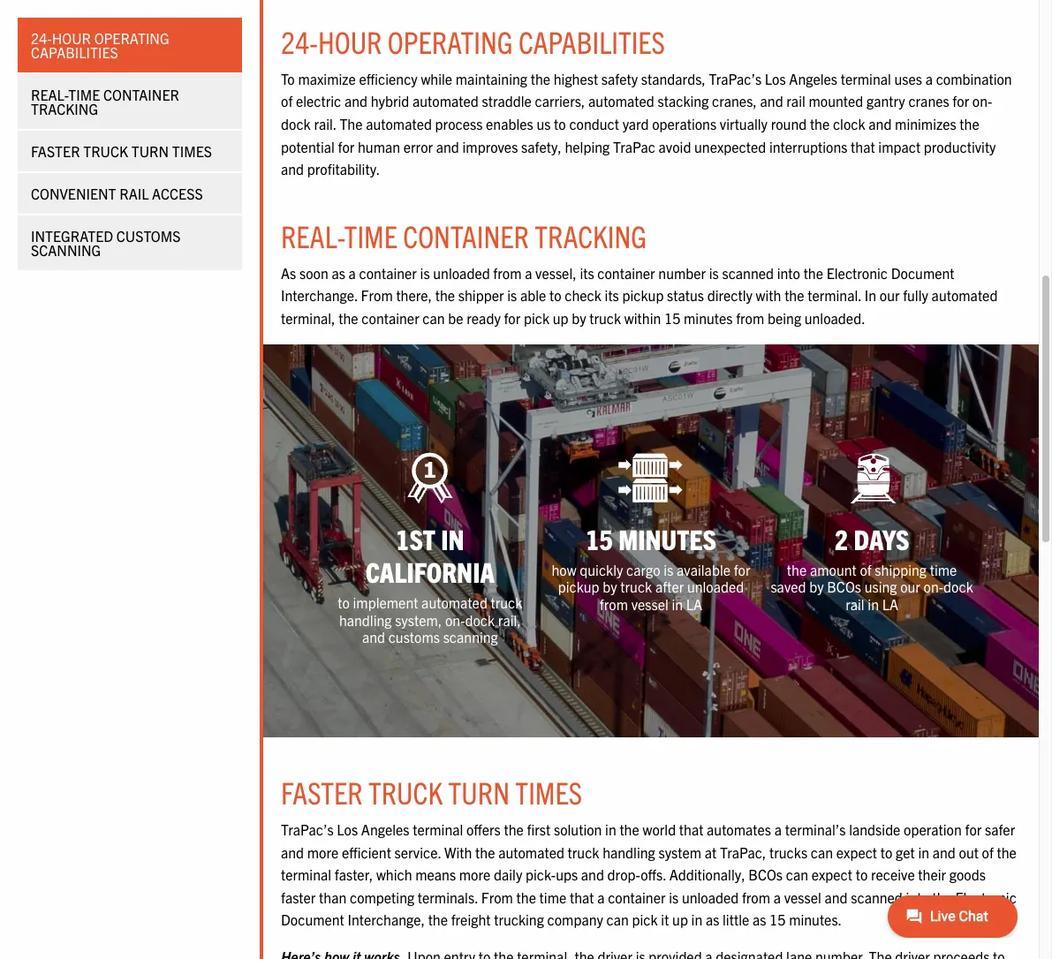 Task type: locate. For each thing, give the bounding box(es) containing it.
0 horizontal spatial by
[[572, 309, 586, 327]]

can left be
[[423, 309, 445, 327]]

0 horizontal spatial from
[[361, 287, 393, 304]]

minutes
[[619, 521, 717, 556]]

1 vertical spatial that
[[679, 821, 704, 838]]

truck up the service.
[[368, 773, 443, 811]]

turn up offers at left
[[448, 773, 510, 811]]

rail up the round
[[787, 92, 806, 110]]

1 vertical spatial pickup
[[558, 578, 600, 596]]

to left implement
[[338, 594, 350, 612]]

the inside 2 days the amount of shipping time saved by bcos using our on-dock rail in la
[[787, 561, 807, 579]]

of right out
[[982, 843, 994, 861]]

dock inside 2 days the amount of shipping time saved by bcos using our on-dock rail in la
[[944, 578, 973, 596]]

rail down amount at the right bottom of the page
[[846, 595, 865, 613]]

1 vertical spatial trapac's
[[281, 821, 334, 838]]

2 horizontal spatial by
[[809, 578, 824, 596]]

that inside to maximize efficiency while maintaining the highest safety standards, trapac's los angeles terminal uses a combination of electric and hybrid automated straddle carriers, automated stacking cranes, and rail mounted gantry cranes for on- dock rail. the automated process enables us to conduct yard operations virtually round the clock and minimizes the potential for human error and improves safety, helping trapac avoid unexpected interruptions that impact productivity and profitability.
[[851, 137, 875, 155]]

service.
[[395, 843, 441, 861]]

handling inside 1st in california to implement automated truck handling system, on-dock rail, and customs scanning
[[339, 611, 392, 629]]

container down drop-
[[608, 889, 666, 906]]

1 horizontal spatial more
[[459, 866, 491, 884]]

1 vertical spatial from
[[481, 889, 513, 906]]

unloaded
[[433, 264, 490, 282], [687, 578, 744, 596], [682, 889, 739, 906]]

its
[[580, 264, 594, 282], [605, 287, 619, 304]]

of
[[281, 92, 293, 110], [860, 561, 872, 579], [982, 843, 994, 861]]

time down pick-
[[539, 889, 567, 906]]

scanning
[[443, 628, 498, 646]]

more up faster,
[[307, 843, 339, 861]]

24-hour operating capabilities up real-time container tracking link
[[31, 29, 169, 61]]

1 horizontal spatial vessel
[[784, 889, 822, 906]]

standards,
[[641, 70, 706, 87]]

expect up minutes.
[[812, 866, 853, 884]]

operating
[[388, 22, 513, 60], [94, 29, 169, 47]]

15 left minutes.
[[770, 911, 786, 929]]

1 vertical spatial vessel
[[784, 889, 822, 906]]

1 la from the left
[[686, 595, 702, 613]]

by down check at the top
[[572, 309, 586, 327]]

angeles up efficient
[[361, 821, 410, 838]]

0 vertical spatial time
[[68, 86, 100, 103]]

electronic down goods
[[956, 889, 1017, 906]]

electronic
[[827, 264, 888, 282], [956, 889, 1017, 906]]

capabilities up real-time container tracking link
[[31, 43, 118, 61]]

2 vertical spatial terminal
[[281, 866, 331, 884]]

from up the little
[[742, 889, 771, 906]]

time right shipping
[[930, 561, 957, 579]]

terminal up faster at the left bottom
[[281, 866, 331, 884]]

0 horizontal spatial tracking
[[31, 100, 98, 118]]

1 horizontal spatial handling
[[603, 843, 655, 861]]

electronic inside as soon as a container is unloaded from a vessel, its container number is scanned into the electronic document interchange. from there, the shipper is able to check its pickup status directly with the terminal. in our fully automated terminal, the container can be ready for pick up by truck within 15 minutes from being unloaded.
[[827, 264, 888, 282]]

automated inside 'trapac's los angeles terminal offers the first solution in the world that automates a terminal's landside operation for safer and more efficient service. with the automated truck handling system at trapac, trucks can expect to get in and out of the terminal faster, which means more daily pick-ups and drop-offs. additionally, bcos can expect to receive their goods faster than competing terminals. from the time that a container is unloaded from a vessel and scanned into the electronic document interchange, the freight trucking company can pick it up in as little as 15 minutes.'
[[498, 843, 565, 861]]

hour up maximize
[[318, 22, 382, 60]]

15 inside 'trapac's los angeles terminal offers the first solution in the world that automates a terminal's landside operation for safer and more efficient service. with the automated truck handling system at trapac, trucks can expect to get in and out of the terminal faster, which means more daily pick-ups and drop-offs. additionally, bcos can expect to receive their goods faster than competing terminals. from the time that a container is unloaded from a vessel and scanned into the electronic document interchange, the freight trucking company can pick it up in as little as 15 minutes.'
[[770, 911, 786, 929]]

the down their
[[933, 889, 952, 906]]

1 vertical spatial unloaded
[[687, 578, 744, 596]]

truck down check at the top
[[590, 309, 621, 327]]

los
[[765, 70, 786, 87], [337, 821, 358, 838]]

1 horizontal spatial its
[[605, 287, 619, 304]]

2 horizontal spatial that
[[851, 137, 875, 155]]

0 vertical spatial pickup
[[622, 287, 664, 304]]

capabilities inside 24-hour operating capabilities
[[31, 43, 118, 61]]

automated inside as soon as a container is unloaded from a vessel, its container number is scanned into the electronic document interchange. from there, the shipper is able to check its pickup status directly with the terminal. in our fully automated terminal, the container can be ready for pick up by truck within 15 minutes from being unloaded.
[[932, 287, 998, 304]]

interchange,
[[348, 911, 425, 929]]

can
[[423, 309, 445, 327], [811, 843, 833, 861], [786, 866, 808, 884], [607, 911, 629, 929]]

up inside 'trapac's los angeles terminal offers the first solution in the world that automates a terminal's landside operation for safer and more efficient service. with the automated truck handling system at trapac, trucks can expect to get in and out of the terminal faster, which means more daily pick-ups and drop-offs. additionally, bcos can expect to receive their goods faster than competing terminals. from the time that a container is unloaded from a vessel and scanned into the electronic document interchange, the freight trucking company can pick it up in as little as 15 minutes.'
[[672, 911, 688, 929]]

offs.
[[641, 866, 666, 884]]

angeles inside to maximize efficiency while maintaining the highest safety standards, trapac's los angeles terminal uses a combination of electric and hybrid automated straddle carriers, automated stacking cranes, and rail mounted gantry cranes for on- dock rail. the automated process enables us to conduct yard operations virtually round the clock and minimizes the potential for human error and improves safety, helping trapac avoid unexpected interruptions that impact productivity and profitability.
[[789, 70, 838, 87]]

amount
[[810, 561, 857, 579]]

1 vertical spatial turn
[[448, 773, 510, 811]]

their
[[918, 866, 946, 884]]

1 horizontal spatial from
[[481, 889, 513, 906]]

that
[[851, 137, 875, 155], [679, 821, 704, 838], [570, 889, 594, 906]]

1 vertical spatial handling
[[603, 843, 655, 861]]

0 horizontal spatial truck
[[83, 142, 128, 160]]

handling
[[339, 611, 392, 629], [603, 843, 655, 861]]

drop-
[[608, 866, 641, 884]]

trapac
[[613, 137, 656, 155]]

its right check at the top
[[605, 287, 619, 304]]

system
[[659, 843, 702, 861]]

1 horizontal spatial 24-hour operating capabilities
[[281, 22, 665, 60]]

dock inside 1st in california to implement automated truck handling system, on-dock rail, and customs scanning
[[465, 611, 495, 629]]

for inside 15 minutes how quickly cargo is available for pickup by truck after unloaded from vessel in la
[[734, 561, 751, 579]]

minutes
[[684, 309, 733, 327]]

from
[[361, 287, 393, 304], [481, 889, 513, 906]]

la for 15 minutes
[[686, 595, 702, 613]]

faster up convenient at the left of page
[[31, 142, 80, 160]]

from left there, on the top of page
[[361, 287, 393, 304]]

saved
[[771, 578, 806, 596]]

into inside 'trapac's los angeles terminal offers the first solution in the world that automates a terminal's landside operation for safer and more efficient service. with the automated truck handling system at trapac, trucks can expect to get in and out of the terminal faster, which means more daily pick-ups and drop-offs. additionally, bcos can expect to receive their goods faster than competing terminals. from the time that a container is unloaded from a vessel and scanned into the electronic document interchange, the freight trucking company can pick it up in as little as 15 minutes.'
[[906, 889, 929, 906]]

is right cargo
[[664, 561, 674, 579]]

0 horizontal spatial angeles
[[361, 821, 410, 838]]

california
[[366, 554, 495, 589]]

0 horizontal spatial time
[[68, 86, 100, 103]]

soon
[[299, 264, 328, 282]]

from
[[493, 264, 522, 282], [736, 309, 765, 327], [600, 595, 628, 613], [742, 889, 771, 906]]

as
[[281, 264, 296, 282]]

in inside 2 days the amount of shipping time saved by bcos using our on-dock rail in la
[[868, 595, 879, 613]]

carriers,
[[535, 92, 585, 110]]

0 vertical spatial electronic
[[827, 264, 888, 282]]

0 horizontal spatial trapac's
[[281, 821, 334, 838]]

in
[[441, 521, 464, 556], [672, 595, 683, 613], [868, 595, 879, 613], [605, 821, 616, 838], [918, 843, 930, 861], [691, 911, 703, 929]]

ups
[[556, 866, 578, 884]]

can inside as soon as a container is unloaded from a vessel, its container number is scanned into the electronic document interchange. from there, the shipper is able to check its pickup status directly with the terminal. in our fully automated terminal, the container can be ready for pick up by truck within 15 minutes from being unloaded.
[[423, 309, 445, 327]]

1 vertical spatial pick
[[632, 911, 658, 929]]

hour
[[318, 22, 382, 60], [52, 29, 91, 47]]

electronic inside 'trapac's los angeles terminal offers the first solution in the world that automates a terminal's landside operation for safer and more efficient service. with the automated truck handling system at trapac, trucks can expect to get in and out of the terminal faster, which means more daily pick-ups and drop-offs. additionally, bcos can expect to receive their goods faster than competing terminals. from the time that a container is unloaded from a vessel and scanned into the electronic document interchange, the freight trucking company can pick it up in as little as 15 minutes.'
[[956, 889, 1017, 906]]

unloaded inside as soon as a container is unloaded from a vessel, its container number is scanned into the electronic document interchange. from there, the shipper is able to check its pickup status directly with the terminal. in our fully automated terminal, the container can be ready for pick up by truck within 15 minutes from being unloaded.
[[433, 264, 490, 282]]

out
[[959, 843, 979, 861]]

0 vertical spatial handling
[[339, 611, 392, 629]]

times up first
[[515, 773, 582, 811]]

real-time container tracking
[[31, 86, 179, 118], [281, 216, 647, 254]]

for inside as soon as a container is unloaded from a vessel, its container number is scanned into the electronic document interchange. from there, the shipper is able to check its pickup status directly with the terminal. in our fully automated terminal, the container can be ready for pick up by truck within 15 minutes from being unloaded.
[[504, 309, 521, 327]]

minutes.
[[789, 911, 842, 929]]

solution
[[554, 821, 602, 838]]

by right saved
[[809, 578, 824, 596]]

1 horizontal spatial of
[[860, 561, 872, 579]]

container inside 'trapac's los angeles terminal offers the first solution in the world that automates a terminal's landside operation for safer and more efficient service. with the automated truck handling system at trapac, trucks can expect to get in and out of the terminal faster, which means more daily pick-ups and drop-offs. additionally, bcos can expect to receive their goods faster than competing terminals. from the time that a container is unloaded from a vessel and scanned into the electronic document interchange, the freight trucking company can pick it up in as little as 15 minutes.'
[[608, 889, 666, 906]]

0 vertical spatial unloaded
[[433, 264, 490, 282]]

bcos
[[827, 578, 861, 596], [749, 866, 783, 884]]

document up fully
[[891, 264, 955, 282]]

that up company
[[570, 889, 594, 906]]

on- down combination on the right of page
[[973, 92, 993, 110]]

0 horizontal spatial real-time container tracking
[[31, 86, 179, 118]]

la inside 2 days the amount of shipping time saved by bcos using our on-dock rail in la
[[882, 595, 899, 613]]

faster truck turn times up 'convenient rail access'
[[31, 142, 212, 160]]

to right able
[[550, 287, 562, 304]]

interchange.
[[281, 287, 358, 304]]

for inside 'trapac's los angeles terminal offers the first solution in the world that automates a terminal's landside operation for safer and more efficient service. with the automated truck handling system at trapac, trucks can expect to get in and out of the terminal faster, which means more daily pick-ups and drop-offs. additionally, bcos can expect to receive their goods faster than competing terminals. from the time that a container is unloaded from a vessel and scanned into the electronic document interchange, the freight trucking company can pick it up in as little as 15 minutes.'
[[965, 821, 982, 838]]

1 vertical spatial time
[[539, 889, 567, 906]]

tracking up faster truck turn times link at the top left
[[31, 100, 98, 118]]

on- inside 2 days the amount of shipping time saved by bcos using our on-dock rail in la
[[924, 578, 944, 596]]

0 horizontal spatial into
[[777, 264, 800, 282]]

terminal
[[841, 70, 891, 87], [413, 821, 463, 838], [281, 866, 331, 884]]

by inside 2 days the amount of shipping time saved by bcos using our on-dock rail in la
[[809, 578, 824, 596]]

in down shipping
[[868, 595, 879, 613]]

dock right shipping
[[944, 578, 973, 596]]

1 vertical spatial dock
[[944, 578, 973, 596]]

terminal up the service.
[[413, 821, 463, 838]]

document inside 'trapac's los angeles terminal offers the first solution in the world that automates a terminal's landside operation for safer and more efficient service. with the automated truck handling system at trapac, trucks can expect to get in and out of the terminal faster, which means more daily pick-ups and drop-offs. additionally, bcos can expect to receive their goods faster than competing terminals. from the time that a container is unloaded from a vessel and scanned into the electronic document interchange, the freight trucking company can pick it up in as little as 15 minutes.'
[[281, 911, 344, 929]]

0 horizontal spatial 24-hour operating capabilities
[[31, 29, 169, 61]]

from down quickly at the right of page
[[600, 595, 628, 613]]

from inside as soon as a container is unloaded from a vessel, its container number is scanned into the electronic document interchange. from there, the shipper is able to check its pickup status directly with the terminal. in our fully automated terminal, the container can be ready for pick up by truck within 15 minutes from being unloaded.
[[361, 287, 393, 304]]

time
[[68, 86, 100, 103], [344, 216, 397, 254]]

highest
[[554, 70, 598, 87]]

1 horizontal spatial electronic
[[956, 889, 1017, 906]]

the up interruptions
[[810, 115, 830, 132]]

on- inside 1st in california to implement automated truck handling system, on-dock rail, and customs scanning
[[445, 611, 465, 629]]

unloaded inside 15 minutes how quickly cargo is available for pickup by truck after unloaded from vessel in la
[[687, 578, 744, 596]]

automated up "scanning" at the left
[[422, 594, 488, 612]]

of inside to maximize efficiency while maintaining the highest safety standards, trapac's los angeles terminal uses a combination of electric and hybrid automated straddle carriers, automated stacking cranes, and rail mounted gantry cranes for on- dock rail. the automated process enables us to conduct yard operations virtually round the clock and minimizes the potential for human error and improves safety, helping trapac avoid unexpected interruptions that impact productivity and profitability.
[[281, 92, 293, 110]]

to maximize efficiency while maintaining the highest safety standards, trapac's los angeles terminal uses a combination of electric and hybrid automated straddle carriers, automated stacking cranes, and rail mounted gantry cranes for on- dock rail. the automated process enables us to conduct yard operations virtually round the clock and minimizes the potential for human error and improves safety, helping trapac avoid unexpected interruptions that impact productivity and profitability.
[[281, 70, 1012, 178]]

as
[[332, 264, 345, 282], [706, 911, 720, 929], [753, 911, 766, 929]]

dock up potential
[[281, 115, 311, 132]]

to left receive
[[856, 866, 868, 884]]

on- right system,
[[445, 611, 465, 629]]

1 horizontal spatial faster truck turn times
[[281, 773, 582, 811]]

container down there, on the top of page
[[362, 309, 419, 327]]

1 horizontal spatial trapac's
[[709, 70, 762, 87]]

1 horizontal spatial terminal
[[413, 821, 463, 838]]

0 horizontal spatial la
[[686, 595, 702, 613]]

0 vertical spatial into
[[777, 264, 800, 282]]

0 vertical spatial trapac's
[[709, 70, 762, 87]]

0 horizontal spatial 15
[[586, 521, 613, 556]]

0 vertical spatial vessel
[[631, 595, 669, 613]]

2 vertical spatial dock
[[465, 611, 495, 629]]

within
[[625, 309, 661, 327]]

freight
[[451, 911, 491, 929]]

automates
[[707, 821, 771, 838]]

trapac's inside to maximize efficiency while maintaining the highest safety standards, trapac's los angeles terminal uses a combination of electric and hybrid automated straddle carriers, automated stacking cranes, and rail mounted gantry cranes for on- dock rail. the automated process enables us to conduct yard operations virtually round the clock and minimizes the potential for human error and improves safety, helping trapac avoid unexpected interruptions that impact productivity and profitability.
[[709, 70, 762, 87]]

time inside real-time container tracking
[[68, 86, 100, 103]]

trapac's up faster at the left bottom
[[281, 821, 334, 838]]

into down their
[[906, 889, 929, 906]]

2 la from the left
[[882, 595, 899, 613]]

0 horizontal spatial hour
[[52, 29, 91, 47]]

up
[[553, 309, 569, 327], [672, 911, 688, 929]]

0 vertical spatial truck
[[83, 142, 128, 160]]

on- inside to maximize efficiency while maintaining the highest safety standards, trapac's los angeles terminal uses a combination of electric and hybrid automated straddle carriers, automated stacking cranes, and rail mounted gantry cranes for on- dock rail. the automated process enables us to conduct yard operations virtually round the clock and minimizes the potential for human error and improves safety, helping trapac avoid unexpected interruptions that impact productivity and profitability.
[[973, 92, 993, 110]]

0 horizontal spatial vessel
[[631, 595, 669, 613]]

terminal's
[[785, 821, 846, 838]]

1st
[[396, 521, 436, 556]]

0 horizontal spatial handling
[[339, 611, 392, 629]]

0 vertical spatial of
[[281, 92, 293, 110]]

implement
[[353, 594, 418, 612]]

up down check at the top
[[553, 309, 569, 327]]

real-
[[31, 86, 68, 103], [281, 216, 344, 254]]

2 horizontal spatial 15
[[770, 911, 786, 929]]

pickup left cargo
[[558, 578, 600, 596]]

rail.
[[314, 115, 336, 132]]

our right using
[[900, 578, 921, 596]]

for up out
[[965, 821, 982, 838]]

24-hour operating capabilities link
[[18, 18, 242, 72]]

trapac's inside 'trapac's los angeles terminal offers the first solution in the world that automates a terminal's landside operation for safer and more efficient service. with the automated truck handling system at trapac, trucks can expect to get in and out of the terminal faster, which means more daily pick-ups and drop-offs. additionally, bcos can expect to receive their goods faster than competing terminals. from the time that a container is unloaded from a vessel and scanned into the electronic document interchange, the freight trucking company can pick it up in as little as 15 minutes.'
[[281, 821, 334, 838]]

2 horizontal spatial on-
[[973, 92, 993, 110]]

1 vertical spatial 15
[[586, 521, 613, 556]]

handling inside 'trapac's los angeles terminal offers the first solution in the world that automates a terminal's landside operation for safer and more efficient service. with the automated truck handling system at trapac, trucks can expect to get in and out of the terminal faster, which means more daily pick-ups and drop-offs. additionally, bcos can expect to receive their goods faster than competing terminals. from the time that a container is unloaded from a vessel and scanned into the electronic document interchange, the freight trucking company can pick it up in as little as 15 minutes.'
[[603, 843, 655, 861]]

our inside 2 days the amount of shipping time saved by bcos using our on-dock rail in la
[[900, 578, 921, 596]]

as right the little
[[753, 911, 766, 929]]

1 vertical spatial bcos
[[749, 866, 783, 884]]

unloaded up shipper
[[433, 264, 490, 282]]

in right the 1st
[[441, 521, 464, 556]]

of down to
[[281, 92, 293, 110]]

1 horizontal spatial los
[[765, 70, 786, 87]]

days
[[854, 521, 910, 556]]

cranes
[[909, 92, 950, 110]]

pick inside as soon as a container is unloaded from a vessel, its container number is scanned into the electronic document interchange. from there, the shipper is able to check its pickup status directly with the terminal. in our fully automated terminal, the container can be ready for pick up by truck within 15 minutes from being unloaded.
[[524, 309, 550, 327]]

from down the with
[[736, 309, 765, 327]]

ready
[[467, 309, 501, 327]]

faster up efficient
[[281, 773, 363, 811]]

while
[[421, 70, 452, 87]]

in inside 1st in california to implement automated truck handling system, on-dock rail, and customs scanning
[[441, 521, 464, 556]]

la
[[686, 595, 702, 613], [882, 595, 899, 613]]

faster
[[281, 889, 316, 906]]

la for 2 days
[[882, 595, 899, 613]]

by
[[572, 309, 586, 327], [603, 578, 617, 596], [809, 578, 824, 596]]

unloaded right after
[[687, 578, 744, 596]]

trapac's
[[709, 70, 762, 87], [281, 821, 334, 838]]

0 horizontal spatial its
[[580, 264, 594, 282]]

1 horizontal spatial container
[[403, 216, 529, 254]]

automated right fully
[[932, 287, 998, 304]]

0 horizontal spatial electronic
[[827, 264, 888, 282]]

real- inside real-time container tracking
[[31, 86, 68, 103]]

1 vertical spatial document
[[281, 911, 344, 929]]

0 horizontal spatial pick
[[524, 309, 550, 327]]

faster
[[31, 142, 80, 160], [281, 773, 363, 811]]

1 horizontal spatial real-time container tracking
[[281, 216, 647, 254]]

times up access
[[172, 142, 212, 160]]

1 horizontal spatial pick
[[632, 911, 658, 929]]

pickup up within
[[622, 287, 664, 304]]

terminal up gantry
[[841, 70, 891, 87]]

truck inside faster truck turn times link
[[83, 142, 128, 160]]

0 horizontal spatial that
[[570, 889, 594, 906]]

pickup inside as soon as a container is unloaded from a vessel, its container number is scanned into the electronic document interchange. from there, the shipper is able to check its pickup status directly with the terminal. in our fully automated terminal, the container can be ready for pick up by truck within 15 minutes from being unloaded.
[[622, 287, 664, 304]]

in inside 15 minutes how quickly cargo is available for pickup by truck after unloaded from vessel in la
[[672, 595, 683, 613]]

0 horizontal spatial faster truck turn times
[[31, 142, 212, 160]]

and down potential
[[281, 160, 304, 178]]

0 vertical spatial los
[[765, 70, 786, 87]]

pick left it
[[632, 911, 658, 929]]

0 horizontal spatial pickup
[[558, 578, 600, 596]]

0 horizontal spatial our
[[880, 287, 900, 304]]

0 horizontal spatial rail
[[787, 92, 806, 110]]

of inside 'trapac's los angeles terminal offers the first solution in the world that automates a terminal's landside operation for safer and more efficient service. with the automated truck handling system at trapac, trucks can expect to get in and out of the terminal faster, which means more daily pick-ups and drop-offs. additionally, bcos can expect to receive their goods faster than competing terminals. from the time that a container is unloaded from a vessel and scanned into the electronic document interchange, the freight trucking company can pick it up in as little as 15 minutes.'
[[982, 843, 994, 861]]

1 vertical spatial expect
[[812, 866, 853, 884]]

0 vertical spatial container
[[103, 86, 179, 103]]

offers
[[466, 821, 501, 838]]

1 horizontal spatial our
[[900, 578, 921, 596]]

truck inside 'trapac's los angeles terminal offers the first solution in the world that automates a terminal's landside operation for safer and more efficient service. with the automated truck handling system at trapac, trucks can expect to get in and out of the terminal faster, which means more daily pick-ups and drop-offs. additionally, bcos can expect to receive their goods faster than competing terminals. from the time that a container is unloaded from a vessel and scanned into the electronic document interchange, the freight trucking company can pick it up in as little as 15 minutes.'
[[568, 843, 599, 861]]

vessel down cargo
[[631, 595, 669, 613]]

1 horizontal spatial faster
[[281, 773, 363, 811]]

bcos down trapac,
[[749, 866, 783, 884]]

1 vertical spatial faster
[[281, 773, 363, 811]]

terminal.
[[808, 287, 862, 304]]

gantry
[[867, 92, 905, 110]]

our
[[880, 287, 900, 304], [900, 578, 921, 596]]

rail inside to maximize efficiency while maintaining the highest safety standards, trapac's los angeles terminal uses a combination of electric and hybrid automated straddle carriers, automated stacking cranes, and rail mounted gantry cranes for on- dock rail. the automated process enables us to conduct yard operations virtually round the clock and minimizes the potential for human error and improves safety, helping trapac avoid unexpected interruptions that impact productivity and profitability.
[[787, 92, 806, 110]]

0 horizontal spatial up
[[553, 309, 569, 327]]

1 horizontal spatial scanned
[[851, 889, 903, 906]]

faster truck turn times up the service.
[[281, 773, 582, 811]]

convenient rail access link
[[18, 173, 242, 214]]

turn up rail
[[131, 142, 169, 160]]

la inside 15 minutes how quickly cargo is available for pickup by truck after unloaded from vessel in la
[[686, 595, 702, 613]]

faster truck turn times inside faster truck turn times link
[[31, 142, 212, 160]]

2 horizontal spatial of
[[982, 843, 994, 861]]

2
[[835, 521, 848, 556]]

from inside 15 minutes how quickly cargo is available for pickup by truck after unloaded from vessel in la
[[600, 595, 628, 613]]

0 vertical spatial terminal
[[841, 70, 891, 87]]

vessel inside 'trapac's los angeles terminal offers the first solution in the world that automates a terminal's landside operation for safer and more efficient service. with the automated truck handling system at trapac, trucks can expect to get in and out of the terminal faster, which means more daily pick-ups and drop-offs. additionally, bcos can expect to receive their goods faster than competing terminals. from the time that a container is unloaded from a vessel and scanned into the electronic document interchange, the freight trucking company can pick it up in as little as 15 minutes.'
[[784, 889, 822, 906]]

hour inside 24-hour operating capabilities
[[52, 29, 91, 47]]

0 horizontal spatial los
[[337, 821, 358, 838]]

los up the round
[[765, 70, 786, 87]]

pickup
[[622, 287, 664, 304], [558, 578, 600, 596]]

0 vertical spatial our
[[880, 287, 900, 304]]

into up the with
[[777, 264, 800, 282]]

is up directly
[[709, 264, 719, 282]]

1 horizontal spatial la
[[882, 595, 899, 613]]

time down 24-hour operating capabilities link
[[68, 86, 100, 103]]

vessel up minutes.
[[784, 889, 822, 906]]

trapac's up cranes,
[[709, 70, 762, 87]]

1 horizontal spatial as
[[706, 911, 720, 929]]

rail inside 2 days the amount of shipping time saved by bcos using our on-dock rail in la
[[846, 595, 865, 613]]

truck left after
[[621, 578, 652, 596]]

terminals.
[[418, 889, 478, 906]]

expect down landside
[[836, 843, 877, 861]]

process
[[435, 115, 483, 132]]

angeles up mounted
[[789, 70, 838, 87]]

document
[[891, 264, 955, 282], [281, 911, 344, 929]]

0 vertical spatial time
[[930, 561, 957, 579]]

0 vertical spatial real-
[[31, 86, 68, 103]]

2 horizontal spatial terminal
[[841, 70, 891, 87]]

2 horizontal spatial as
[[753, 911, 766, 929]]

15 up quickly at the right of page
[[586, 521, 613, 556]]

1 horizontal spatial into
[[906, 889, 929, 906]]

handling up drop-
[[603, 843, 655, 861]]

hour up real-time container tracking link
[[52, 29, 91, 47]]

the left amount at the right bottom of the page
[[787, 561, 807, 579]]

1 horizontal spatial time
[[930, 561, 957, 579]]

1 vertical spatial truck
[[368, 773, 443, 811]]



Task type: describe. For each thing, give the bounding box(es) containing it.
straddle
[[482, 92, 532, 110]]

1 horizontal spatial capabilities
[[519, 22, 665, 60]]

access
[[152, 185, 203, 202]]

time inside 2 days the amount of shipping time saved by bcos using our on-dock rail in la
[[930, 561, 957, 579]]

1 horizontal spatial times
[[515, 773, 582, 811]]

cargo
[[627, 561, 661, 579]]

los inside to maximize efficiency while maintaining the highest safety standards, trapac's los angeles terminal uses a combination of electric and hybrid automated straddle carriers, automated stacking cranes, and rail mounted gantry cranes for on- dock rail. the automated process enables us to conduct yard operations virtually round the clock and minimizes the potential for human error and improves safety, helping trapac avoid unexpected interruptions that impact productivity and profitability.
[[765, 70, 786, 87]]

1 vertical spatial terminal
[[413, 821, 463, 838]]

the up terminal. at the top of page
[[804, 264, 823, 282]]

bcos inside 'trapac's los angeles terminal offers the first solution in the world that automates a terminal's landside operation for safer and more efficient service. with the automated truck handling system at trapac, trucks can expect to get in and out of the terminal faster, which means more daily pick-ups and drop-offs. additionally, bcos can expect to receive their goods faster than competing terminals. from the time that a container is unloaded from a vessel and scanned into the electronic document interchange, the freight trucking company can pick it up in as little as 15 minutes.'
[[749, 866, 783, 884]]

pick inside 'trapac's los angeles terminal offers the first solution in the world that automates a terminal's landside operation for safer and more efficient service. with the automated truck handling system at trapac, trucks can expect to get in and out of the terminal faster, which means more daily pick-ups and drop-offs. additionally, bcos can expect to receive their goods faster than competing terminals. from the time that a container is unloaded from a vessel and scanned into the electronic document interchange, the freight trucking company can pick it up in as little as 15 minutes.'
[[632, 911, 658, 929]]

conduct
[[569, 115, 619, 132]]

than
[[319, 889, 347, 906]]

trucks
[[770, 843, 808, 861]]

customs
[[116, 227, 181, 245]]

the up carriers, at the top of the page
[[531, 70, 551, 87]]

can down the terminal's
[[811, 843, 833, 861]]

quickly
[[580, 561, 623, 579]]

automated inside 1st in california to implement automated truck handling system, on-dock rail, and customs scanning
[[422, 594, 488, 612]]

mounted
[[809, 92, 863, 110]]

the
[[340, 115, 363, 132]]

truck inside 15 minutes how quickly cargo is available for pickup by truck after unloaded from vessel in la
[[621, 578, 652, 596]]

convenient rail access
[[31, 185, 203, 202]]

avoid
[[659, 137, 691, 155]]

first
[[527, 821, 551, 838]]

our inside as soon as a container is unloaded from a vessel, its container number is scanned into the electronic document interchange. from there, the shipper is able to check its pickup status directly with the terminal. in our fully automated terminal, the container can be ready for pick up by truck within 15 minutes from being unloaded.
[[880, 287, 900, 304]]

a down trucks
[[774, 889, 781, 906]]

to inside to maximize efficiency while maintaining the highest safety standards, trapac's los angeles terminal uses a combination of electric and hybrid automated straddle carriers, automated stacking cranes, and rail mounted gantry cranes for on- dock rail. the automated process enables us to conduct yard operations virtually round the clock and minimizes the potential for human error and improves safety, helping trapac avoid unexpected interruptions that impact productivity and profitability.
[[554, 115, 566, 132]]

container inside real-time container tracking link
[[103, 86, 179, 103]]

in right solution on the bottom of the page
[[605, 821, 616, 838]]

in
[[865, 287, 877, 304]]

pick-
[[526, 866, 556, 884]]

customs
[[388, 628, 440, 646]]

by inside 15 minutes how quickly cargo is available for pickup by truck after unloaded from vessel in la
[[603, 578, 617, 596]]

container up there, on the top of page
[[359, 264, 417, 282]]

check
[[565, 287, 602, 304]]

is up there, on the top of page
[[420, 264, 430, 282]]

can right company
[[607, 911, 629, 929]]

in right get
[[918, 843, 930, 861]]

1 horizontal spatial real-
[[281, 216, 344, 254]]

pickup inside 15 minutes how quickly cargo is available for pickup by truck after unloaded from vessel in la
[[558, 578, 600, 596]]

at
[[705, 843, 717, 861]]

time inside 'trapac's los angeles terminal offers the first solution in the world that automates a terminal's landside operation for safer and more efficient service. with the automated truck handling system at trapac, trucks can expect to get in and out of the terminal faster, which means more daily pick-ups and drop-offs. additionally, bcos can expect to receive their goods faster than competing terminals. from the time that a container is unloaded from a vessel and scanned into the electronic document interchange, the freight trucking company can pick it up in as little as 15 minutes.'
[[539, 889, 567, 906]]

rail
[[119, 185, 149, 202]]

and up the
[[345, 92, 368, 110]]

which
[[376, 866, 412, 884]]

and right the ups at the right of page
[[581, 866, 604, 884]]

vessel,
[[536, 264, 577, 282]]

little
[[723, 911, 749, 929]]

1 horizontal spatial 24-
[[281, 22, 318, 60]]

0 horizontal spatial 24-
[[31, 29, 52, 47]]

1 horizontal spatial turn
[[448, 773, 510, 811]]

trapac,
[[720, 843, 766, 861]]

potential
[[281, 137, 335, 155]]

and inside 1st in california to implement automated truck handling system, on-dock rail, and customs scanning
[[362, 628, 385, 646]]

scanned inside 'trapac's los angeles terminal offers the first solution in the world that automates a terminal's landside operation for safer and more efficient service. with the automated truck handling system at trapac, trucks can expect to get in and out of the terminal faster, which means more daily pick-ups and drop-offs. additionally, bcos can expect to receive their goods faster than competing terminals. from the time that a container is unloaded from a vessel and scanned into the electronic document interchange, the freight trucking company can pick it up in as little as 15 minutes.'
[[851, 889, 903, 906]]

0 horizontal spatial faster
[[31, 142, 80, 160]]

1 horizontal spatial hour
[[318, 22, 382, 60]]

us
[[537, 115, 551, 132]]

automated down while
[[413, 92, 479, 110]]

is inside 'trapac's los angeles terminal offers the first solution in the world that automates a terminal's landside operation for safer and more efficient service. with the automated truck handling system at trapac, trucks can expect to get in and out of the terminal faster, which means more daily pick-ups and drop-offs. additionally, bcos can expect to receive their goods faster than competing terminals. from the time that a container is unloaded from a vessel and scanned into the electronic document interchange, the freight trucking company can pick it up in as little as 15 minutes.'
[[669, 889, 679, 906]]

and up the round
[[760, 92, 783, 110]]

angeles inside 'trapac's los angeles terminal offers the first solution in the world that automates a terminal's landside operation for safer and more efficient service. with the automated truck handling system at trapac, trucks can expect to get in and out of the terminal faster, which means more daily pick-ups and drop-offs. additionally, bcos can expect to receive their goods faster than competing terminals. from the time that a container is unloaded from a vessel and scanned into the electronic document interchange, the freight trucking company can pick it up in as little as 15 minutes.'
[[361, 821, 410, 838]]

clock
[[833, 115, 866, 132]]

minimizes
[[895, 115, 957, 132]]

human
[[358, 137, 400, 155]]

helping
[[565, 137, 610, 155]]

scanned inside as soon as a container is unloaded from a vessel, its container number is scanned into the electronic document interchange. from there, the shipper is able to check its pickup status directly with the terminal. in our fully automated terminal, the container can be ready for pick up by truck within 15 minutes from being unloaded.
[[722, 264, 774, 282]]

truck inside as soon as a container is unloaded from a vessel, its container number is scanned into the electronic document interchange. from there, the shipper is able to check its pickup status directly with the terminal. in our fully automated terminal, the container can be ready for pick up by truck within 15 minutes from being unloaded.
[[590, 309, 621, 327]]

truck inside 1st in california to implement automated truck handling system, on-dock rail, and customs scanning
[[491, 594, 523, 612]]

convenient
[[31, 185, 116, 202]]

for up profitability.
[[338, 137, 355, 155]]

a inside to maximize efficiency while maintaining the highest safety standards, trapac's los angeles terminal uses a combination of electric and hybrid automated straddle carriers, automated stacking cranes, and rail mounted gantry cranes for on- dock rail. the automated process enables us to conduct yard operations virtually round the clock and minimizes the potential for human error and improves safety, helping trapac avoid unexpected interruptions that impact productivity and profitability.
[[926, 70, 933, 87]]

is inside 15 minutes how quickly cargo is available for pickup by truck after unloaded from vessel in la
[[664, 561, 674, 579]]

efficiency
[[359, 70, 418, 87]]

safety
[[602, 70, 638, 87]]

terminal,
[[281, 309, 335, 327]]

the up being on the right top of the page
[[785, 287, 804, 304]]

maintaining
[[456, 70, 527, 87]]

to
[[281, 70, 295, 87]]

unexpected
[[695, 137, 766, 155]]

of inside 2 days the amount of shipping time saved by bcos using our on-dock rail in la
[[860, 561, 872, 579]]

to inside 1st in california to implement automated truck handling system, on-dock rail, and customs scanning
[[338, 594, 350, 612]]

directly
[[707, 287, 753, 304]]

terminal inside to maximize efficiency while maintaining the highest safety standards, trapac's los angeles terminal uses a combination of electric and hybrid automated straddle carriers, automated stacking cranes, and rail mounted gantry cranes for on- dock rail. the automated process enables us to conduct yard operations virtually round the clock and minimizes the potential for human error and improves safety, helping trapac avoid unexpected interruptions that impact productivity and profitability.
[[841, 70, 891, 87]]

0 vertical spatial real-time container tracking
[[31, 86, 179, 118]]

cranes,
[[712, 92, 757, 110]]

efficient
[[342, 843, 391, 861]]

as soon as a container is unloaded from a vessel, its container number is scanned into the electronic document interchange. from there, the shipper is able to check its pickup status directly with the terminal. in our fully automated terminal, the container can be ready for pick up by truck within 15 minutes from being unloaded.
[[281, 264, 998, 327]]

2 vertical spatial that
[[570, 889, 594, 906]]

after
[[655, 578, 684, 596]]

the down safer
[[997, 843, 1017, 861]]

1 horizontal spatial truck
[[368, 773, 443, 811]]

and down process
[[436, 137, 459, 155]]

1 vertical spatial its
[[605, 287, 619, 304]]

productivity
[[924, 137, 996, 155]]

shipper
[[458, 287, 504, 304]]

goods
[[950, 866, 986, 884]]

a right soon
[[349, 264, 356, 282]]

fully
[[903, 287, 929, 304]]

automated down safety
[[588, 92, 655, 110]]

safer
[[985, 821, 1015, 838]]

0 horizontal spatial terminal
[[281, 866, 331, 884]]

how
[[552, 561, 577, 579]]

0 vertical spatial expect
[[836, 843, 877, 861]]

landside
[[849, 821, 901, 838]]

to inside as soon as a container is unloaded from a vessel, its container number is scanned into the electronic document interchange. from there, the shipper is able to check its pickup status directly with the terminal. in our fully automated terminal, the container can be ready for pick up by truck within 15 minutes from being unloaded.
[[550, 287, 562, 304]]

error
[[404, 137, 433, 155]]

a up trucks
[[775, 821, 782, 838]]

for down combination on the right of page
[[953, 92, 969, 110]]

additionally,
[[669, 866, 745, 884]]

0 horizontal spatial operating
[[94, 29, 169, 47]]

daily
[[494, 866, 522, 884]]

hybrid
[[371, 92, 409, 110]]

document inside as soon as a container is unloaded from a vessel, its container number is scanned into the electronic document interchange. from there, the shipper is able to check its pickup status directly with the terminal. in our fully automated terminal, the container can be ready for pick up by truck within 15 minutes from being unloaded.
[[891, 264, 955, 282]]

unloaded.
[[805, 309, 866, 327]]

trapac's los angeles terminal offers the first solution in the world that automates a terminal's landside operation for safer and more efficient service. with the automated truck handling system at trapac, trucks can expect to get in and out of the terminal faster, which means more daily pick-ups and drop-offs. additionally, bcos can expect to receive their goods faster than competing terminals. from the time that a container is unloaded from a vessel and scanned into the electronic document interchange, the freight trucking company can pick it up in as little as 15 minutes.
[[281, 821, 1017, 929]]

dock inside to maximize efficiency while maintaining the highest safety standards, trapac's los angeles terminal uses a combination of electric and hybrid automated straddle carriers, automated stacking cranes, and rail mounted gantry cranes for on- dock rail. the automated process enables us to conduct yard operations virtually round the clock and minimizes the potential for human error and improves safety, helping trapac avoid unexpected interruptions that impact productivity and profitability.
[[281, 115, 311, 132]]

automated down hybrid
[[366, 115, 432, 132]]

container up within
[[598, 264, 655, 282]]

the up be
[[435, 287, 455, 304]]

from inside 'trapac's los angeles terminal offers the first solution in the world that automates a terminal's landside operation for safer and more efficient service. with the automated truck handling system at trapac, trucks can expect to get in and out of the terminal faster, which means more daily pick-ups and drop-offs. additionally, bcos can expect to receive their goods faster than competing terminals. from the time that a container is unloaded from a vessel and scanned into the electronic document interchange, the freight trucking company can pick it up in as little as 15 minutes.'
[[742, 889, 771, 906]]

is left able
[[507, 287, 517, 304]]

and left out
[[933, 843, 956, 861]]

the up the productivity
[[960, 115, 980, 132]]

there,
[[396, 287, 432, 304]]

operation
[[904, 821, 962, 838]]

can down trucks
[[786, 866, 808, 884]]

improves
[[463, 137, 518, 155]]

in right it
[[691, 911, 703, 929]]

able
[[520, 287, 546, 304]]

faster,
[[335, 866, 373, 884]]

as inside as soon as a container is unloaded from a vessel, its container number is scanned into the electronic document interchange. from there, the shipper is able to check its pickup status directly with the terminal. in our fully automated terminal, the container can be ready for pick up by truck within 15 minutes from being unloaded.
[[332, 264, 345, 282]]

system,
[[395, 611, 442, 629]]

interruptions
[[770, 137, 848, 155]]

receive
[[871, 866, 915, 884]]

rail,
[[498, 611, 521, 629]]

1 horizontal spatial operating
[[388, 22, 513, 60]]

using
[[865, 578, 897, 596]]

1 horizontal spatial time
[[344, 216, 397, 254]]

a up company
[[597, 889, 605, 906]]

yard
[[623, 115, 649, 132]]

operations
[[652, 115, 717, 132]]

15 inside 15 minutes how quickly cargo is available for pickup by truck after unloaded from vessel in la
[[586, 521, 613, 556]]

available
[[677, 561, 731, 579]]

the down offers at left
[[475, 843, 495, 861]]

and up faster at the left bottom
[[281, 843, 304, 861]]

it
[[661, 911, 669, 929]]

into inside as soon as a container is unloaded from a vessel, its container number is scanned into the electronic document interchange. from there, the shipper is able to check its pickup status directly with the terminal. in our fully automated terminal, the container can be ready for pick up by truck within 15 minutes from being unloaded.
[[777, 264, 800, 282]]

15 inside as soon as a container is unloaded from a vessel, its container number is scanned into the electronic document interchange. from there, the shipper is able to check its pickup status directly with the terminal. in our fully automated terminal, the container can be ready for pick up by truck within 15 minutes from being unloaded.
[[664, 309, 681, 327]]

and up minutes.
[[825, 889, 848, 906]]

means
[[415, 866, 456, 884]]

electric
[[296, 92, 341, 110]]

0 horizontal spatial more
[[307, 843, 339, 861]]

faster truck turn times link
[[18, 131, 242, 171]]

0 horizontal spatial turn
[[131, 142, 169, 160]]

unloaded inside 'trapac's los angeles terminal offers the first solution in the world that automates a terminal's landside operation for safer and more efficient service. with the automated truck handling system at trapac, trucks can expect to get in and out of the terminal faster, which means more daily pick-ups and drop-offs. additionally, bcos can expect to receive their goods faster than competing terminals. from the time that a container is unloaded from a vessel and scanned into the electronic document interchange, the freight trucking company can pick it up in as little as 15 minutes.'
[[682, 889, 739, 906]]

virtually
[[720, 115, 768, 132]]

the down interchange.
[[339, 309, 358, 327]]

the left first
[[504, 821, 524, 838]]

the left world
[[620, 821, 639, 838]]

1 vertical spatial real-time container tracking
[[281, 216, 647, 254]]

being
[[768, 309, 801, 327]]

from up able
[[493, 264, 522, 282]]

1 vertical spatial tracking
[[535, 216, 647, 254]]

integrated customs scanning
[[31, 227, 181, 259]]

up inside as soon as a container is unloaded from a vessel, its container number is scanned into the electronic document interchange. from there, the shipper is able to check its pickup status directly with the terminal. in our fully automated terminal, the container can be ready for pick up by truck within 15 minutes from being unloaded.
[[553, 309, 569, 327]]

1 vertical spatial container
[[403, 216, 529, 254]]

the up trucking
[[516, 889, 536, 906]]

by inside as soon as a container is unloaded from a vessel, its container number is scanned into the electronic document interchange. from there, the shipper is able to check its pickup status directly with the terminal. in our fully automated terminal, the container can be ready for pick up by truck within 15 minutes from being unloaded.
[[572, 309, 586, 327]]

bcos inside 2 days the amount of shipping time saved by bcos using our on-dock rail in la
[[827, 578, 861, 596]]

to left get
[[881, 843, 893, 861]]

the down terminals.
[[428, 911, 448, 929]]

from inside 'trapac's los angeles terminal offers the first solution in the world that automates a terminal's landside operation for safer and more efficient service. with the automated truck handling system at trapac, trucks can expect to get in and out of the terminal faster, which means more daily pick-ups and drop-offs. additionally, bcos can expect to receive their goods faster than competing terminals. from the time that a container is unloaded from a vessel and scanned into the electronic document interchange, the freight trucking company can pick it up in as little as 15 minutes.'
[[481, 889, 513, 906]]

enables
[[486, 115, 533, 132]]

with
[[756, 287, 781, 304]]

los inside 'trapac's los angeles terminal offers the first solution in the world that automates a terminal's landside operation for safer and more efficient service. with the automated truck handling system at trapac, trucks can expect to get in and out of the terminal faster, which means more daily pick-ups and drop-offs. additionally, bcos can expect to receive their goods faster than competing terminals. from the time that a container is unloaded from a vessel and scanned into the electronic document interchange, the freight trucking company can pick it up in as little as 15 minutes.'
[[337, 821, 358, 838]]

2 days the amount of shipping time saved by bcos using our on-dock rail in la
[[771, 521, 973, 613]]

1st in california to implement automated truck handling system, on-dock rail, and customs scanning
[[338, 521, 523, 646]]

vessel inside 15 minutes how quickly cargo is available for pickup by truck after unloaded from vessel in la
[[631, 595, 669, 613]]

trucking
[[494, 911, 544, 929]]

and down gantry
[[869, 115, 892, 132]]

be
[[448, 309, 464, 327]]

0 vertical spatial times
[[172, 142, 212, 160]]

1 vertical spatial more
[[459, 866, 491, 884]]

a up able
[[525, 264, 532, 282]]



Task type: vqa. For each thing, say whether or not it's contained in the screenshot.
first President, from the left
no



